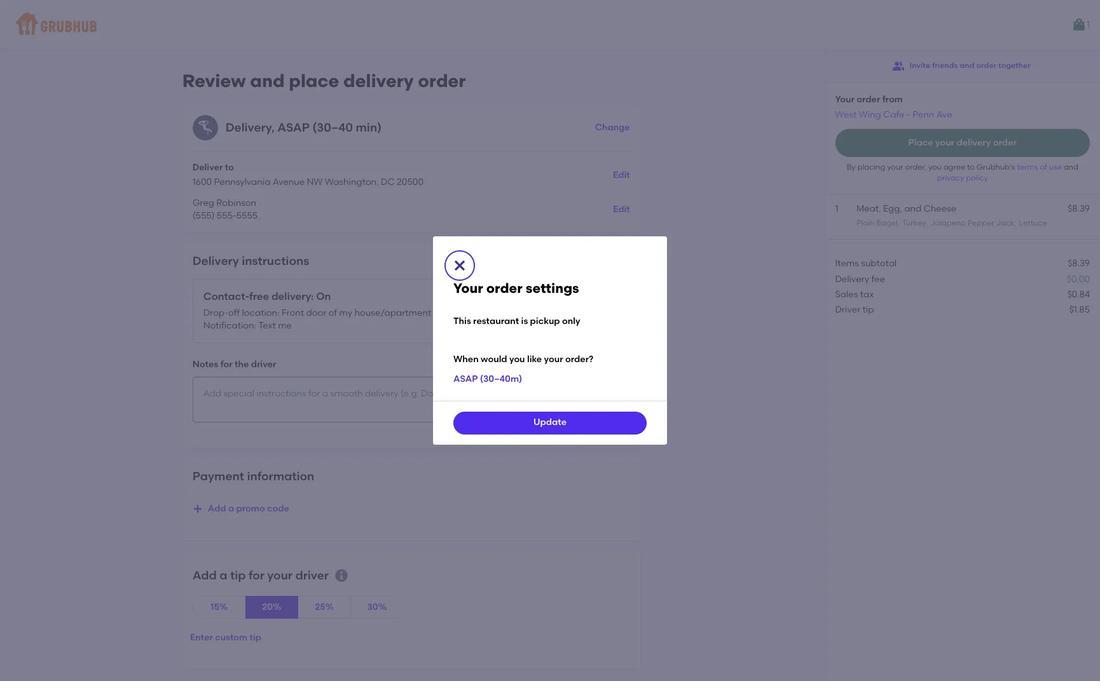 Task type: describe. For each thing, give the bounding box(es) containing it.
-
[[907, 109, 911, 120]]

tip for enter custom tip
[[250, 633, 261, 644]]

would
[[481, 354, 507, 365]]

by
[[847, 163, 856, 172]]

code
[[267, 504, 289, 514]]

notification:
[[203, 321, 256, 331]]

a for promo
[[228, 504, 234, 514]]

15%
[[210, 602, 228, 613]]

grubhub's
[[977, 163, 1015, 172]]

delivery right delivery icon
[[226, 120, 272, 135]]

$0.00
[[1067, 274, 1090, 285]]

0 horizontal spatial asap
[[277, 120, 310, 135]]

driver
[[835, 305, 861, 316]]

30% button
[[350, 597, 404, 620]]

wing
[[859, 109, 881, 120]]

jack
[[996, 219, 1015, 228]]

delivery inside contact-free delivery : on drop-off location: front door of my house/apartment unit notification: text me
[[272, 291, 311, 303]]

a for tip
[[220, 569, 227, 583]]

order inside your order from west wing cafe - penn ave
[[857, 94, 880, 105]]

0 horizontal spatial you
[[509, 354, 525, 365]]

greg
[[193, 198, 214, 208]]

placing
[[858, 163, 886, 172]]

privacy
[[937, 174, 964, 183]]

delivery for delivery fee
[[835, 274, 870, 285]]

update button
[[453, 412, 647, 435]]

asap inside button
[[453, 374, 478, 385]]

your inside the by placing your order, you agree to grubhub's terms of use and privacy policy
[[887, 163, 903, 172]]

off
[[228, 308, 240, 319]]

$8.39 for $8.39 plain bagel turkey jalapeno pepper jack lettuce
[[1068, 203, 1090, 214]]

, inside deliver to 1600 pennsylvania avenue nw washington , dc 20500
[[377, 177, 379, 188]]

and inside the by placing your order, you agree to grubhub's terms of use and privacy policy
[[1064, 163, 1079, 172]]

text
[[258, 321, 276, 331]]

your inside button
[[936, 137, 955, 148]]

payment information
[[193, 469, 314, 484]]

unit
[[434, 308, 450, 319]]

contact-
[[203, 291, 249, 303]]

order inside invite friends and order together button
[[976, 61, 997, 70]]

your for your order from west wing cafe - penn ave
[[835, 94, 855, 105]]

together
[[999, 61, 1031, 70]]

invite friends and order together
[[910, 61, 1031, 70]]

to inside the by placing your order, you agree to grubhub's terms of use and privacy policy
[[967, 163, 975, 172]]

fee
[[872, 274, 885, 285]]

edit for greg robinson (555) 555-5555
[[613, 204, 630, 215]]

20% button
[[245, 597, 298, 620]]

drop-
[[203, 308, 228, 319]]

lettuce
[[1019, 219, 1047, 228]]

review and place delivery order
[[182, 70, 466, 92]]

enter custom tip
[[190, 633, 261, 644]]

of inside the by placing your order, you agree to grubhub's terms of use and privacy policy
[[1040, 163, 1047, 172]]

notes
[[193, 360, 218, 370]]

like
[[527, 354, 542, 365]]

delivery fee
[[835, 274, 885, 285]]

items subtotal
[[835, 258, 897, 269]]

deliver to 1600 pennsylvania avenue nw washington , dc 20500
[[193, 162, 424, 188]]

terms
[[1017, 163, 1038, 172]]

delivery up min)
[[343, 70, 414, 92]]

me
[[278, 321, 292, 331]]

from
[[883, 94, 903, 105]]

edit for deliver to 1600 pennsylvania avenue nw washington , dc 20500
[[613, 169, 630, 180]]

greg robinson (555) 555-5555
[[193, 198, 258, 221]]

to inside deliver to 1600 pennsylvania avenue nw washington , dc 20500
[[225, 162, 234, 173]]

delivery icon image
[[193, 115, 218, 140]]

is
[[521, 316, 528, 327]]

add a tip for your driver
[[193, 569, 329, 583]]

30%
[[367, 602, 387, 613]]

Notes for the driver text field
[[193, 377, 630, 423]]

free
[[249, 291, 269, 303]]

driver tip
[[835, 305, 874, 316]]

0 vertical spatial for
[[220, 360, 233, 370]]

house/apartment
[[355, 308, 431, 319]]

5555
[[236, 210, 258, 221]]

$8.39 plain bagel turkey jalapeno pepper jack lettuce
[[857, 203, 1090, 228]]

invite friends and order together button
[[892, 55, 1031, 78]]

place
[[289, 70, 339, 92]]

edit button for greg robinson (555) 555-5555
[[613, 198, 630, 221]]

on
[[316, 291, 331, 303]]

add for add a tip for your driver
[[193, 569, 217, 583]]

place your delivery order
[[909, 137, 1017, 148]]

contact-free delivery : on drop-off location: front door of my house/apartment unit notification: text me
[[203, 291, 450, 331]]

0 horizontal spatial ,
[[272, 120, 275, 135]]

privacy policy link
[[937, 174, 988, 183]]

deliver
[[193, 162, 223, 173]]

west
[[835, 109, 857, 120]]

0 horizontal spatial 1
[[835, 203, 839, 214]]

1 inside button
[[1087, 19, 1090, 30]]

25%
[[315, 602, 334, 613]]

use
[[1049, 163, 1062, 172]]

policy
[[966, 174, 988, 183]]

2 horizontal spatial svg image
[[452, 258, 467, 274]]

meat, egg, and cheese
[[857, 203, 957, 214]]

order inside place your delivery order button
[[993, 137, 1017, 148]]

instructions
[[242, 254, 309, 269]]

bagel
[[877, 219, 898, 228]]

enter custom tip button
[[185, 627, 267, 650]]

you inside the by placing your order, you agree to grubhub's terms of use and privacy policy
[[929, 163, 942, 172]]

20500
[[397, 177, 424, 188]]

terms of use link
[[1017, 163, 1064, 172]]

order?
[[565, 354, 594, 365]]

cafe
[[883, 109, 905, 120]]



Task type: vqa. For each thing, say whether or not it's contained in the screenshot.


Task type: locate. For each thing, give the bounding box(es) containing it.
0 vertical spatial ,
[[272, 120, 275, 135]]

0 vertical spatial add
[[208, 504, 226, 514]]

1 vertical spatial you
[[509, 354, 525, 365]]

people icon image
[[892, 60, 905, 73]]

your left order,
[[887, 163, 903, 172]]

1 horizontal spatial delivery
[[835, 274, 870, 285]]

0 vertical spatial of
[[1040, 163, 1047, 172]]

settings
[[526, 281, 579, 297]]

washington
[[325, 177, 377, 188]]

ave
[[937, 109, 952, 120]]

$1.85
[[1070, 305, 1090, 316]]

add down payment
[[208, 504, 226, 514]]

svg image up the this
[[452, 258, 467, 274]]

your up the this
[[453, 281, 483, 297]]

1 vertical spatial your
[[453, 281, 483, 297]]

sales tax
[[835, 289, 874, 300]]

2 $8.39 from the top
[[1068, 258, 1090, 269]]

1 button
[[1072, 13, 1090, 36]]

add
[[208, 504, 226, 514], [193, 569, 217, 583]]

pepper
[[968, 219, 995, 228]]

0 vertical spatial delivery
[[193, 254, 239, 269]]

for left the
[[220, 360, 233, 370]]

dc
[[381, 177, 395, 188]]

and up turkey
[[905, 203, 922, 214]]

driver right the
[[251, 360, 276, 370]]

change
[[595, 122, 630, 133]]

delivery instructions
[[193, 254, 309, 269]]

$0.84
[[1067, 289, 1090, 300]]

0 vertical spatial driver
[[251, 360, 276, 370]]

to up policy
[[967, 163, 975, 172]]

by placing your order, you agree to grubhub's terms of use and privacy policy
[[847, 163, 1079, 183]]

0 vertical spatial $8.39
[[1068, 203, 1090, 214]]

add inside button
[[208, 504, 226, 514]]

1 horizontal spatial you
[[929, 163, 942, 172]]

:
[[311, 291, 314, 303]]

1 vertical spatial edit
[[613, 204, 630, 215]]

agree
[[944, 163, 966, 172]]

1 horizontal spatial svg image
[[334, 568, 349, 584]]

1 horizontal spatial your
[[835, 94, 855, 105]]

delivery up contact-
[[193, 254, 239, 269]]

0 vertical spatial a
[[228, 504, 234, 514]]

(30–40
[[313, 120, 353, 135]]

1 horizontal spatial asap
[[453, 374, 478, 385]]

0 horizontal spatial tip
[[230, 569, 246, 583]]

1 horizontal spatial for
[[249, 569, 265, 583]]

0 vertical spatial you
[[929, 163, 942, 172]]

0 horizontal spatial for
[[220, 360, 233, 370]]

svg image down payment
[[193, 504, 203, 514]]

delivery
[[193, 254, 239, 269], [835, 274, 870, 285]]

order,
[[905, 163, 927, 172]]

, left dc
[[377, 177, 379, 188]]

2 horizontal spatial tip
[[863, 305, 874, 316]]

your up "west"
[[835, 94, 855, 105]]

for
[[220, 360, 233, 370], [249, 569, 265, 583]]

enter
[[190, 633, 213, 644]]

0 vertical spatial edit
[[613, 169, 630, 180]]

0 vertical spatial svg image
[[452, 258, 467, 274]]

you left the like
[[509, 354, 525, 365]]

1 vertical spatial ,
[[377, 177, 379, 188]]

0 horizontal spatial delivery
[[193, 254, 239, 269]]

0 horizontal spatial driver
[[251, 360, 276, 370]]

tip up 15% button
[[230, 569, 246, 583]]

your right place
[[936, 137, 955, 148]]

0 vertical spatial asap
[[277, 120, 310, 135]]

cheese
[[924, 203, 957, 214]]

svg image up 25%
[[334, 568, 349, 584]]

of left my
[[329, 308, 337, 319]]

1 vertical spatial $8.39
[[1068, 258, 1090, 269]]

tip
[[863, 305, 874, 316], [230, 569, 246, 583], [250, 633, 261, 644]]

tip down tax
[[863, 305, 874, 316]]

1 vertical spatial delivery
[[835, 274, 870, 285]]

my
[[339, 308, 352, 319]]

1 edit button from the top
[[613, 164, 630, 187]]

1 vertical spatial asap
[[453, 374, 478, 385]]

add for add a promo code
[[208, 504, 226, 514]]

1 vertical spatial add
[[193, 569, 217, 583]]

delivery up agree
[[957, 137, 991, 148]]

west wing cafe - penn ave link
[[835, 109, 952, 120]]

this restaurant is pickup only
[[453, 316, 580, 327]]

restaurant
[[473, 316, 519, 327]]

0 horizontal spatial of
[[329, 308, 337, 319]]

the
[[235, 360, 249, 370]]

0 horizontal spatial a
[[220, 569, 227, 583]]

1 vertical spatial a
[[220, 569, 227, 583]]

,
[[272, 120, 275, 135], [377, 177, 379, 188]]

tip inside button
[[250, 633, 261, 644]]

2 vertical spatial tip
[[250, 633, 261, 644]]

1 horizontal spatial a
[[228, 504, 234, 514]]

1 horizontal spatial 1
[[1087, 19, 1090, 30]]

your for your order settings
[[453, 281, 483, 297]]

15% button
[[193, 597, 246, 620]]

delivery , asap (30–40 min)
[[226, 120, 382, 135]]

information
[[247, 469, 314, 484]]

1
[[1087, 19, 1090, 30], [835, 203, 839, 214]]

of inside contact-free delivery : on drop-off location: front door of my house/apartment unit notification: text me
[[329, 308, 337, 319]]

1 horizontal spatial driver
[[295, 569, 329, 583]]

egg,
[[883, 203, 902, 214]]

friends
[[932, 61, 958, 70]]

2 edit from the top
[[613, 204, 630, 215]]

a up 15%
[[220, 569, 227, 583]]

a inside button
[[228, 504, 234, 514]]

svg image
[[452, 258, 467, 274], [193, 504, 203, 514], [334, 568, 349, 584]]

0 horizontal spatial to
[[225, 162, 234, 173]]

a left promo
[[228, 504, 234, 514]]

1 vertical spatial svg image
[[193, 504, 203, 514]]

your up 20%
[[267, 569, 293, 583]]

order
[[976, 61, 997, 70], [418, 70, 466, 92], [857, 94, 880, 105], [993, 137, 1017, 148], [486, 281, 523, 297]]

robinson
[[216, 198, 256, 208]]

only
[[562, 316, 580, 327]]

delivery for delivery instructions
[[193, 254, 239, 269]]

0 vertical spatial edit button
[[613, 164, 630, 187]]

svg image inside add a promo code button
[[193, 504, 203, 514]]

and right the friends
[[960, 61, 975, 70]]

asap left (30–40
[[277, 120, 310, 135]]

1 vertical spatial tip
[[230, 569, 246, 583]]

1 $8.39 from the top
[[1068, 203, 1090, 214]]

0 vertical spatial 1
[[1087, 19, 1090, 30]]

0 horizontal spatial your
[[453, 281, 483, 297]]

your order settings
[[453, 281, 579, 297]]

add a promo code
[[208, 504, 289, 514]]

0 vertical spatial tip
[[863, 305, 874, 316]]

and inside button
[[960, 61, 975, 70]]

pickup
[[530, 316, 560, 327]]

your order from west wing cafe - penn ave
[[835, 94, 952, 120]]

place
[[909, 137, 933, 148]]

this
[[453, 316, 471, 327]]

$8.39 inside $8.39 plain bagel turkey jalapeno pepper jack lettuce
[[1068, 203, 1090, 214]]

1 vertical spatial of
[[329, 308, 337, 319]]

promo
[[236, 504, 265, 514]]

$8.39
[[1068, 203, 1090, 214], [1068, 258, 1090, 269]]

meat,
[[857, 203, 881, 214]]

(555)
[[193, 210, 215, 221]]

payment
[[193, 469, 244, 484]]

1 horizontal spatial to
[[967, 163, 975, 172]]

1 edit from the top
[[613, 169, 630, 180]]

tip for add a tip for your driver
[[230, 569, 246, 583]]

delivery up front
[[272, 291, 311, 303]]

items
[[835, 258, 859, 269]]

main navigation navigation
[[0, 0, 1100, 50]]

asap (30–40m) button
[[453, 369, 522, 392]]

you right order,
[[929, 163, 942, 172]]

1 horizontal spatial tip
[[250, 633, 261, 644]]

driver up 25%
[[295, 569, 329, 583]]

20%
[[262, 602, 281, 613]]

1 vertical spatial for
[[249, 569, 265, 583]]

and left place
[[250, 70, 285, 92]]

penn
[[913, 109, 934, 120]]

0 horizontal spatial svg image
[[193, 504, 203, 514]]

place your delivery order button
[[835, 129, 1090, 157]]

tax
[[860, 289, 874, 300]]

2 vertical spatial svg image
[[334, 568, 349, 584]]

nw
[[307, 177, 323, 188]]

1 horizontal spatial ,
[[377, 177, 379, 188]]

your right the like
[[544, 354, 563, 365]]

1 vertical spatial edit button
[[613, 198, 630, 221]]

, up avenue
[[272, 120, 275, 135]]

front
[[282, 308, 304, 319]]

2 edit button from the top
[[613, 198, 630, 221]]

to up pennsylvania
[[225, 162, 234, 173]]

pennsylvania
[[214, 177, 271, 188]]

location:
[[242, 308, 280, 319]]

1 horizontal spatial of
[[1040, 163, 1047, 172]]

and right use
[[1064, 163, 1079, 172]]

to
[[225, 162, 234, 173], [967, 163, 975, 172]]

min)
[[356, 120, 382, 135]]

edit button for deliver to 1600 pennsylvania avenue nw washington , dc 20500
[[613, 164, 630, 187]]

0 vertical spatial your
[[835, 94, 855, 105]]

add a promo code button
[[193, 498, 289, 521]]

when
[[453, 354, 479, 365]]

$8.39 for $8.39
[[1068, 258, 1090, 269]]

for up 20%
[[249, 569, 265, 583]]

delivery inside button
[[957, 137, 991, 148]]

asap down when
[[453, 374, 478, 385]]

your inside your order from west wing cafe - penn ave
[[835, 94, 855, 105]]

avenue
[[273, 177, 305, 188]]

you
[[929, 163, 942, 172], [509, 354, 525, 365]]

subtotal
[[861, 258, 897, 269]]

review
[[182, 70, 246, 92]]

jalapeno
[[930, 219, 966, 228]]

tip right the 'custom'
[[250, 633, 261, 644]]

delivery up sales tax
[[835, 274, 870, 285]]

update
[[534, 417, 567, 428]]

1 vertical spatial 1
[[835, 203, 839, 214]]

add up 15%
[[193, 569, 217, 583]]

25% button
[[298, 597, 351, 620]]

edit
[[613, 169, 630, 180], [613, 204, 630, 215]]

plain
[[857, 219, 875, 228]]

of left use
[[1040, 163, 1047, 172]]

1 vertical spatial driver
[[295, 569, 329, 583]]



